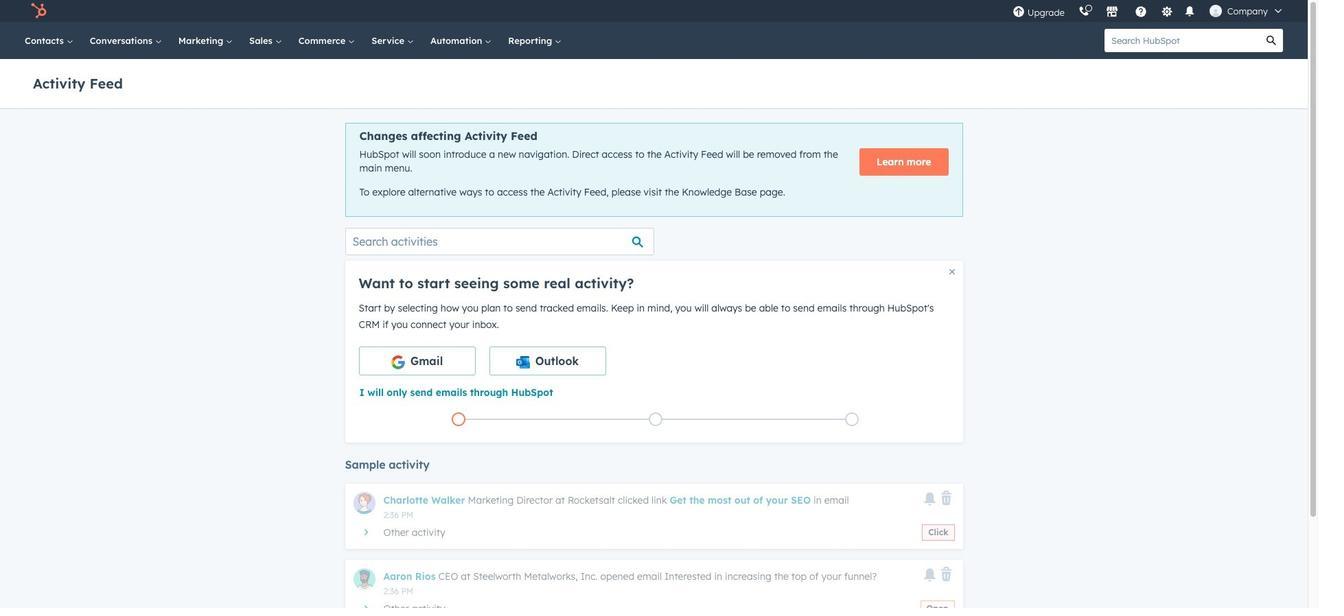 Task type: vqa. For each thing, say whether or not it's contained in the screenshot.
fourth picker from the bottom
no



Task type: locate. For each thing, give the bounding box(es) containing it.
close image
[[949, 269, 955, 274]]

menu
[[1006, 0, 1291, 22]]

Search HubSpot search field
[[1105, 29, 1260, 52]]

Search activities search field
[[345, 228, 654, 255]]

list
[[360, 410, 951, 429]]

None checkbox
[[359, 347, 475, 375], [489, 347, 606, 375], [359, 347, 475, 375], [489, 347, 606, 375]]

simon jacob image
[[1210, 5, 1222, 17]]



Task type: describe. For each thing, give the bounding box(es) containing it.
onboarding.steps.sendtrackedemailingmail.title image
[[652, 416, 659, 424]]

onboarding.steps.finalstep.title image
[[849, 416, 856, 424]]

marketplaces image
[[1106, 6, 1118, 19]]



